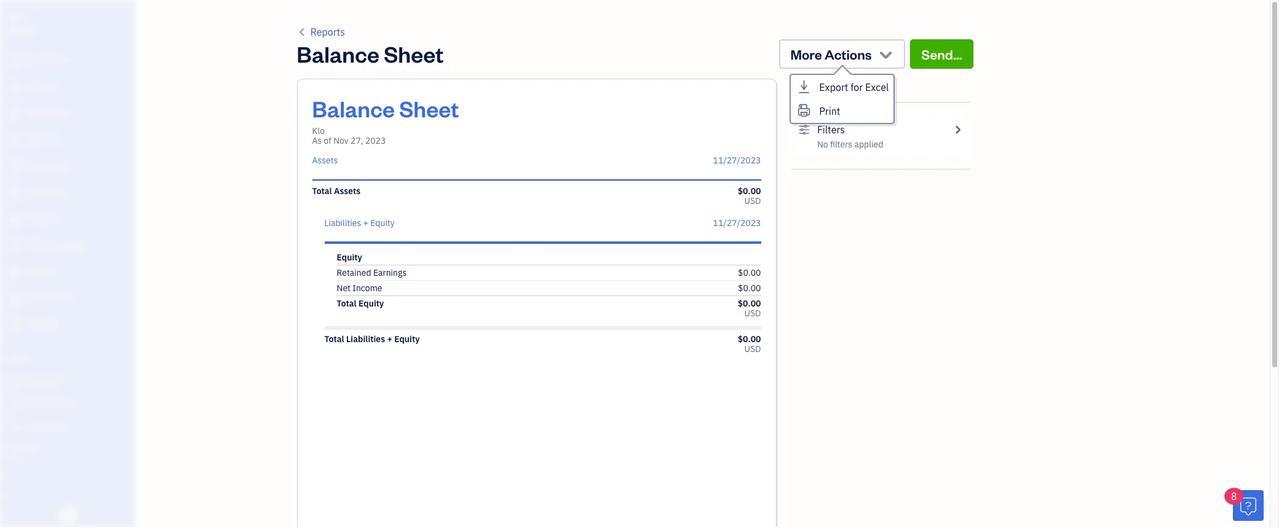 Task type: locate. For each thing, give the bounding box(es) containing it.
1 vertical spatial klo
[[312, 126, 325, 137]]

0 vertical spatial $0.00 usd
[[738, 186, 762, 207]]

2 vertical spatial total
[[325, 334, 344, 345]]

0 vertical spatial sheet
[[384, 39, 444, 68]]

apps
[[9, 354, 28, 364]]

balance for balance sheet klo as of nov 27, 2023
[[312, 94, 395, 123]]

2 usd from the top
[[745, 308, 762, 319]]

$0.00 usd
[[738, 186, 762, 207], [738, 298, 762, 319], [738, 334, 762, 355]]

settings
[[792, 79, 842, 96], [9, 445, 37, 455]]

0 vertical spatial +
[[363, 218, 369, 229]]

total down net
[[337, 298, 357, 310]]

total liabilities + equity
[[325, 334, 420, 345]]

assets
[[312, 155, 338, 166], [334, 186, 361, 197]]

0 vertical spatial 11/27/2023
[[714, 155, 762, 166]]

sheet inside balance sheet klo as of nov 27, 2023
[[400, 94, 459, 123]]

11/27/2023
[[714, 155, 762, 166], [714, 218, 762, 229]]

usd for total assets
[[745, 196, 762, 207]]

2 vertical spatial usd
[[745, 344, 762, 355]]

$0.00 usd for total liabilities + equity
[[738, 334, 762, 355]]

liabilities down total assets
[[325, 218, 361, 229]]

0 vertical spatial total
[[312, 186, 332, 197]]

balance up 27,
[[312, 94, 395, 123]]

resource center badge image
[[1234, 491, 1265, 522]]

klo inside klo owner
[[10, 11, 23, 23]]

1 vertical spatial 11/27/2023
[[714, 218, 762, 229]]

total for total liabilities + equity
[[325, 334, 344, 345]]

more actions button
[[780, 39, 906, 69]]

1 vertical spatial sheet
[[400, 94, 459, 123]]

+
[[363, 218, 369, 229], [387, 334, 393, 345]]

klo left nov
[[312, 126, 325, 137]]

0 horizontal spatial klo
[[10, 11, 23, 23]]

$0.00 for total assets
[[738, 186, 762, 197]]

reports button
[[297, 25, 345, 39]]

retained
[[337, 268, 371, 279]]

0 vertical spatial klo
[[10, 11, 23, 23]]

of
[[324, 135, 332, 146]]

team
[[9, 377, 29, 386]]

sheet
[[384, 39, 444, 68], [400, 94, 459, 123]]

money image
[[8, 266, 23, 279]]

1 usd from the top
[[745, 196, 762, 207]]

chevronleft image
[[297, 25, 308, 39]]

total assets
[[312, 186, 361, 197]]

and
[[30, 399, 43, 409]]

1 11/27/2023 from the top
[[714, 155, 762, 166]]

settings up print
[[792, 79, 842, 96]]

0 vertical spatial liabilities
[[325, 218, 361, 229]]

2 $0.00 usd from the top
[[738, 298, 762, 319]]

balance
[[297, 39, 380, 68], [312, 94, 395, 123]]

0 vertical spatial balance
[[297, 39, 380, 68]]

0 vertical spatial usd
[[745, 196, 762, 207]]

balance inside balance sheet klo as of nov 27, 2023
[[312, 94, 395, 123]]

balance down reports
[[297, 39, 380, 68]]

1 vertical spatial +
[[387, 334, 393, 345]]

0 vertical spatial assets
[[312, 155, 338, 166]]

no filters applied
[[818, 139, 884, 150]]

0 horizontal spatial settings
[[9, 445, 37, 455]]

export
[[820, 81, 849, 94]]

usd
[[745, 196, 762, 207], [745, 308, 762, 319], [745, 344, 762, 355]]

3 usd from the top
[[745, 344, 762, 355]]

assets down of
[[312, 155, 338, 166]]

1 vertical spatial $0.00 usd
[[738, 298, 762, 319]]

items and services link
[[3, 394, 132, 415]]

more
[[791, 46, 823, 63]]

$0.00 for total liabilities + equity
[[738, 334, 762, 345]]

1 horizontal spatial klo
[[312, 126, 325, 137]]

1 vertical spatial balance
[[312, 94, 395, 123]]

1 vertical spatial usd
[[745, 308, 762, 319]]

total down total equity
[[325, 334, 344, 345]]

liabilities down total equity
[[346, 334, 385, 345]]

1 vertical spatial total
[[337, 298, 357, 310]]

1 vertical spatial liabilities
[[346, 334, 385, 345]]

3 $0.00 usd from the top
[[738, 334, 762, 355]]

more actions
[[791, 46, 872, 63]]

1 vertical spatial settings
[[9, 445, 37, 455]]

members
[[30, 377, 63, 386]]

total
[[312, 186, 332, 197], [337, 298, 357, 310], [325, 334, 344, 345]]

items
[[9, 399, 28, 409]]

$0.00 for total
[[738, 298, 762, 310]]

settings inside main element
[[9, 445, 37, 455]]

settings down bank
[[9, 445, 37, 455]]

total equity
[[337, 298, 384, 310]]

timer image
[[8, 240, 23, 252]]

excel
[[866, 81, 889, 94]]

team members link
[[3, 371, 132, 393]]

$0.00
[[738, 186, 762, 197], [738, 268, 762, 279], [738, 283, 762, 294], [738, 298, 762, 310], [738, 334, 762, 345]]

equity
[[371, 218, 395, 229], [337, 252, 362, 263], [359, 298, 384, 310], [395, 334, 420, 345]]

2 vertical spatial $0.00 usd
[[738, 334, 762, 355]]

2 11/27/2023 from the top
[[714, 218, 762, 229]]

1 horizontal spatial settings
[[792, 79, 842, 96]]

reports
[[311, 26, 345, 38]]

assets up liabilities + equity
[[334, 186, 361, 197]]

liabilities
[[325, 218, 361, 229], [346, 334, 385, 345]]

klo
[[10, 11, 23, 23], [312, 126, 325, 137]]

bank connections link
[[3, 417, 132, 438]]

earnings
[[373, 268, 407, 279]]

11/27/2023 for $0.00
[[714, 218, 762, 229]]

klo up owner
[[10, 11, 23, 23]]

filters
[[831, 139, 853, 150]]

total up liabilities + equity
[[312, 186, 332, 197]]

0 horizontal spatial +
[[363, 218, 369, 229]]

1 $0.00 usd from the top
[[738, 186, 762, 207]]

filters
[[818, 124, 846, 136]]



Task type: describe. For each thing, give the bounding box(es) containing it.
items and services
[[9, 399, 74, 409]]

client image
[[8, 81, 23, 94]]

1 vertical spatial assets
[[334, 186, 361, 197]]

send…
[[922, 46, 963, 63]]

print
[[820, 105, 841, 118]]

income
[[353, 283, 382, 294]]

send… button
[[911, 39, 974, 69]]

expense image
[[8, 187, 23, 199]]

$0.00 usd for total assets
[[738, 186, 762, 207]]

bank
[[9, 422, 27, 432]]

freshbooks image
[[58, 508, 78, 523]]

sheet for balance sheet
[[384, 39, 444, 68]]

11/27/2023 for usd
[[714, 155, 762, 166]]

export for excel button
[[792, 75, 894, 99]]

chevrondown image
[[878, 46, 895, 63]]

chart image
[[8, 293, 23, 305]]

sheet for balance sheet klo as of nov 27, 2023
[[400, 94, 459, 123]]

connections
[[28, 422, 72, 432]]

actions
[[825, 46, 872, 63]]

services
[[44, 399, 74, 409]]

report image
[[8, 319, 23, 332]]

bank connections
[[9, 422, 72, 432]]

main element
[[0, 0, 166, 528]]

print button
[[792, 99, 894, 123]]

settings image
[[799, 122, 810, 137]]

balance sheet klo as of nov 27, 2023
[[312, 94, 459, 146]]

invoice image
[[8, 134, 23, 146]]

klo owner
[[10, 11, 34, 34]]

owner
[[10, 25, 34, 34]]

8
[[1232, 491, 1238, 503]]

estimate image
[[8, 108, 23, 120]]

payment image
[[8, 161, 23, 173]]

team members
[[9, 377, 63, 386]]

total for total assets
[[312, 186, 332, 197]]

usd for total liabilities + equity
[[745, 344, 762, 355]]

balance sheet
[[297, 39, 444, 68]]

applied
[[855, 139, 884, 150]]

export for excel
[[820, 81, 889, 94]]

settings link
[[3, 439, 132, 461]]

chevronright image
[[953, 122, 964, 137]]

0 vertical spatial settings
[[792, 79, 842, 96]]

2023
[[365, 135, 386, 146]]

liabilities + equity
[[325, 218, 395, 229]]

total for total equity
[[337, 298, 357, 310]]

retained earnings
[[337, 268, 407, 279]]

for
[[851, 81, 863, 94]]

8 button
[[1226, 489, 1265, 522]]

klo inside balance sheet klo as of nov 27, 2023
[[312, 126, 325, 137]]

no
[[818, 139, 829, 150]]

net
[[337, 283, 351, 294]]

project image
[[8, 214, 23, 226]]

net income
[[337, 283, 382, 294]]

27,
[[351, 135, 363, 146]]

apps link
[[3, 348, 132, 370]]

dashboard image
[[8, 55, 23, 67]]

nov
[[334, 135, 349, 146]]

balance for balance sheet
[[297, 39, 380, 68]]

as
[[312, 135, 322, 146]]

1 horizontal spatial +
[[387, 334, 393, 345]]



Task type: vqa. For each thing, say whether or not it's contained in the screenshot.
$0.00 for Total Liabilities + Equity
yes



